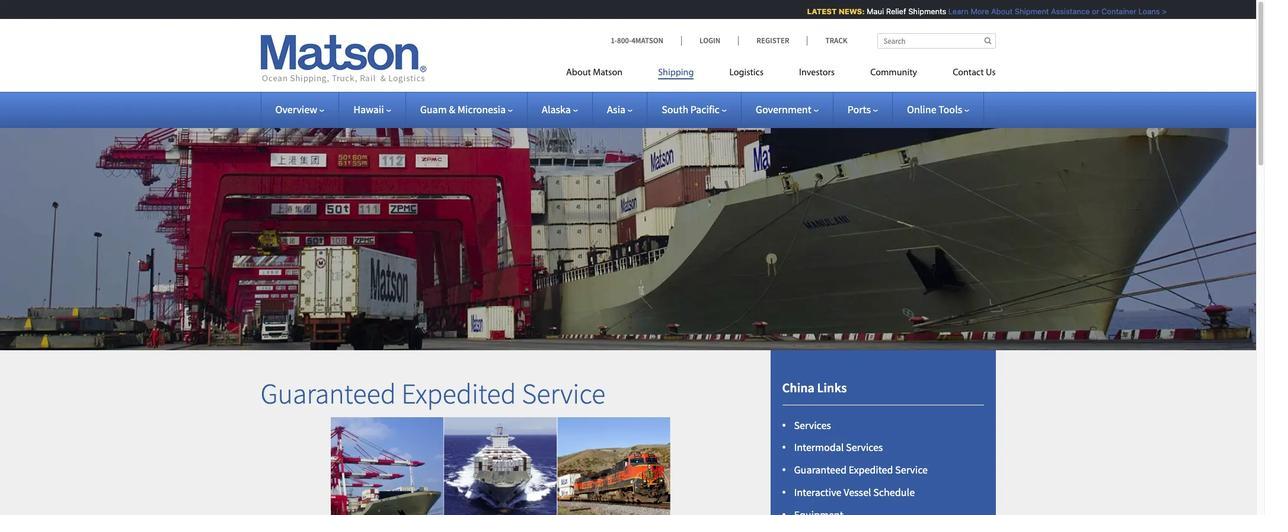 Task type: locate. For each thing, give the bounding box(es) containing it.
hawaii link
[[354, 103, 391, 116]]

links
[[818, 380, 847, 396]]

loans
[[1134, 7, 1155, 16]]

news:
[[834, 7, 860, 16]]

service
[[522, 376, 606, 412], [896, 463, 928, 477]]

china links
[[783, 380, 847, 396]]

community
[[871, 68, 918, 78]]

shipping link
[[641, 62, 712, 87]]

4matson
[[632, 36, 664, 46]]

online tools link
[[908, 103, 970, 116]]

container
[[1097, 7, 1132, 16]]

latest news: maui relief shipments learn more about shipment assistance or container loans >
[[802, 7, 1162, 16]]

guaranteed
[[261, 376, 396, 412], [795, 463, 847, 477]]

about matson link
[[567, 62, 641, 87]]

expedited
[[402, 376, 516, 412], [849, 463, 894, 477]]

intermodal services link
[[795, 441, 884, 455]]

1-800-4matson
[[611, 36, 664, 46]]

logistics
[[730, 68, 764, 78]]

pacific
[[691, 103, 720, 116]]

service inside china links section
[[896, 463, 928, 477]]

1 vertical spatial about
[[567, 68, 591, 78]]

login link
[[682, 36, 739, 46]]

1 vertical spatial service
[[896, 463, 928, 477]]

guam
[[420, 103, 447, 116]]

interactive vessel schedule link
[[795, 486, 915, 499]]

0 horizontal spatial expedited
[[402, 376, 516, 412]]

1 horizontal spatial service
[[896, 463, 928, 477]]

us
[[986, 68, 996, 78]]

maui
[[862, 7, 879, 16]]

services up guaranteed expedited service link
[[847, 441, 884, 455]]

0 vertical spatial guaranteed
[[261, 376, 396, 412]]

1 horizontal spatial services
[[847, 441, 884, 455]]

1 horizontal spatial about
[[986, 7, 1008, 16]]

services
[[795, 419, 832, 432], [847, 441, 884, 455]]

1 horizontal spatial expedited
[[849, 463, 894, 477]]

about matson
[[567, 68, 623, 78]]

Search search field
[[878, 33, 996, 49]]

matson containership at port and at sea. matson containers transported by train. image
[[331, 418, 671, 515]]

>
[[1157, 7, 1162, 16]]

1 vertical spatial services
[[847, 441, 884, 455]]

register
[[757, 36, 790, 46]]

services link
[[795, 419, 832, 432]]

1-800-4matson link
[[611, 36, 682, 46]]

government link
[[756, 103, 819, 116]]

1 vertical spatial expedited
[[849, 463, 894, 477]]

0 vertical spatial services
[[795, 419, 832, 432]]

more
[[966, 7, 984, 16]]

about left matson at the top left of the page
[[567, 68, 591, 78]]

services up intermodal
[[795, 419, 832, 432]]

0 horizontal spatial guaranteed
[[261, 376, 396, 412]]

logistics link
[[712, 62, 782, 87]]

shipment
[[1010, 7, 1044, 16]]

0 horizontal spatial about
[[567, 68, 591, 78]]

tools
[[939, 103, 963, 116]]

schedule
[[874, 486, 915, 499]]

contact
[[953, 68, 984, 78]]

overview link
[[276, 103, 325, 116]]

about inside 'top menu' navigation
[[567, 68, 591, 78]]

None search field
[[878, 33, 996, 49]]

about right more
[[986, 7, 1008, 16]]

assistance
[[1046, 7, 1085, 16]]

0 vertical spatial guaranteed expedited service
[[261, 376, 606, 412]]

0 horizontal spatial service
[[522, 376, 606, 412]]

guaranteed expedited service inside china links section
[[795, 463, 928, 477]]

guaranteed expedited service
[[261, 376, 606, 412], [795, 463, 928, 477]]

guam & micronesia
[[420, 103, 506, 116]]

contact us
[[953, 68, 996, 78]]

vessel
[[844, 486, 872, 499]]

learn more about shipment assistance or container loans > link
[[943, 7, 1162, 16]]

1 horizontal spatial guaranteed
[[795, 463, 847, 477]]

1 vertical spatial guaranteed
[[795, 463, 847, 477]]

1 vertical spatial guaranteed expedited service
[[795, 463, 928, 477]]

1 horizontal spatial guaranteed expedited service
[[795, 463, 928, 477]]

matson containership manulani at terminal preparing to ship from china. image
[[0, 109, 1257, 351]]

about
[[986, 7, 1008, 16], [567, 68, 591, 78]]

0 horizontal spatial services
[[795, 419, 832, 432]]



Task type: vqa. For each thing, say whether or not it's contained in the screenshot.
Shipping on the top right of page
yes



Task type: describe. For each thing, give the bounding box(es) containing it.
shipping
[[659, 68, 694, 78]]

0 vertical spatial expedited
[[402, 376, 516, 412]]

login
[[700, 36, 721, 46]]

investors link
[[782, 62, 853, 87]]

track
[[826, 36, 848, 46]]

hawaii
[[354, 103, 384, 116]]

1-
[[611, 36, 618, 46]]

or
[[1087, 7, 1094, 16]]

china
[[783, 380, 815, 396]]

interactive vessel schedule
[[795, 486, 915, 499]]

guaranteed expedited service link
[[795, 463, 928, 477]]

track link
[[808, 36, 848, 46]]

overview
[[276, 103, 317, 116]]

ports link
[[848, 103, 879, 116]]

0 horizontal spatial guaranteed expedited service
[[261, 376, 606, 412]]

online tools
[[908, 103, 963, 116]]

investors
[[800, 68, 835, 78]]

government
[[756, 103, 812, 116]]

relief
[[881, 7, 901, 16]]

top menu navigation
[[567, 62, 996, 87]]

asia link
[[607, 103, 633, 116]]

alaska
[[542, 103, 571, 116]]

expedited inside china links section
[[849, 463, 894, 477]]

south pacific link
[[662, 103, 727, 116]]

interactive
[[795, 486, 842, 499]]

0 vertical spatial service
[[522, 376, 606, 412]]

asia
[[607, 103, 626, 116]]

china links section
[[756, 351, 1011, 515]]

online
[[908, 103, 937, 116]]

register link
[[739, 36, 808, 46]]

search image
[[985, 37, 992, 44]]

guam & micronesia link
[[420, 103, 513, 116]]

&
[[449, 103, 456, 116]]

intermodal
[[795, 441, 844, 455]]

blue matson logo with ocean, shipping, truck, rail and logistics written beneath it. image
[[261, 35, 427, 84]]

matson
[[593, 68, 623, 78]]

learn
[[943, 7, 964, 16]]

0 vertical spatial about
[[986, 7, 1008, 16]]

community link
[[853, 62, 936, 87]]

south
[[662, 103, 689, 116]]

latest
[[802, 7, 832, 16]]

south pacific
[[662, 103, 720, 116]]

ports
[[848, 103, 871, 116]]

micronesia
[[458, 103, 506, 116]]

shipments
[[903, 7, 941, 16]]

intermodal services
[[795, 441, 884, 455]]

guaranteed inside china links section
[[795, 463, 847, 477]]

contact us link
[[936, 62, 996, 87]]

800-
[[618, 36, 632, 46]]

alaska link
[[542, 103, 578, 116]]



